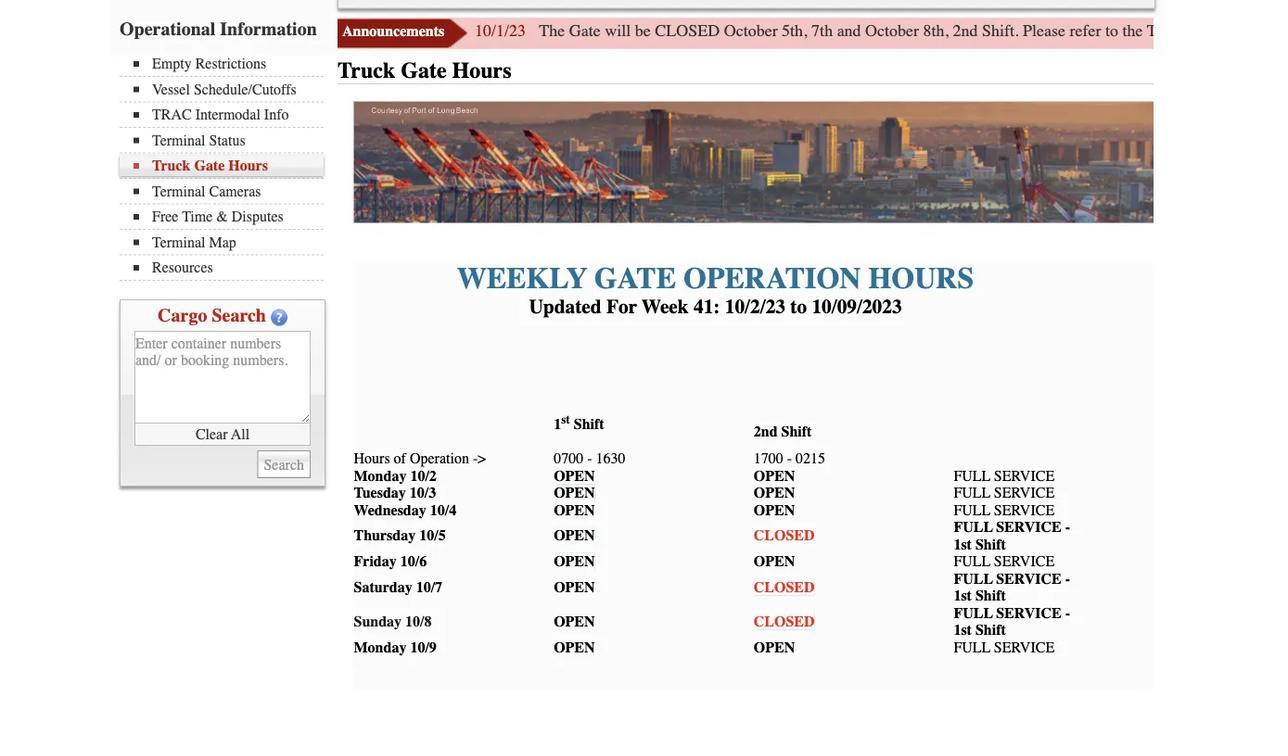 Task type: describe. For each thing, give the bounding box(es) containing it.
friday
[[354, 554, 397, 571]]

shift​
[[574, 416, 605, 434]]

map
[[209, 234, 236, 251]]

2 october from the left
[[866, 22, 920, 41]]

resources
[[152, 260, 213, 277]]

full service for monday 10/9
[[954, 640, 1055, 657]]

vessel
[[152, 81, 190, 98]]

free time & disputes link
[[134, 209, 324, 226]]

updated
[[529, 296, 602, 319]]

information
[[220, 19, 317, 40]]

week
[[642, 296, 689, 319]]

gate right the
[[569, 22, 601, 41]]

1 october from the left
[[724, 22, 778, 41]]

weekly
[[457, 262, 588, 296]]

empty restrictions link
[[134, 56, 324, 73]]

sunday 10/8
[[354, 614, 432, 631]]

truck gate hours
[[338, 58, 512, 84]]

empty
[[152, 56, 192, 73]]

gate left w
[[1191, 22, 1223, 41]]

info
[[264, 107, 289, 124]]

10/6
[[401, 554, 427, 571]]

1700 - 0215
[[754, 451, 826, 468]]

for
[[607, 296, 637, 319]]

shift for saturday 10/7
[[976, 588, 1007, 605]]

search
[[212, 306, 266, 327]]

of
[[394, 451, 406, 468]]

10/7
[[416, 580, 443, 597]]

free
[[152, 209, 179, 226]]

full service - 1st shift for 10/8
[[954, 605, 1071, 640]]

please
[[1024, 22, 1066, 41]]

0 horizontal spatial 2nd
[[754, 423, 778, 441]]

1st for 10/8
[[954, 622, 972, 640]]

gate
[[594, 262, 676, 296]]

monday for monday 10/2
[[354, 468, 407, 485]]

full serv ice
[[954, 554, 1055, 571]]

updated for week 41: 10/2/23 to 10/09/2023
[[529, 296, 902, 319]]

10/2
[[410, 468, 437, 485]]

menu bar containing empty restrictions
[[120, 54, 333, 282]]

saturday
[[354, 580, 413, 597]]

10/3
[[410, 485, 436, 502]]

will
[[605, 22, 631, 41]]

vessel schedule/cutoffs link
[[134, 81, 324, 98]]

3 full from the top
[[954, 502, 991, 519]]

shift for sunday 10/8
[[976, 622, 1007, 640]]

time
[[182, 209, 213, 226]]

resources link
[[134, 260, 324, 277]]

tuesday 10/3
[[354, 485, 436, 502]]

10/1/23 the gate will be closed october 5th, 7th and october 8th, 2nd shift. please refer to the truck gate hours w
[[475, 22, 1276, 41]]

hours inside the empty restrictions vessel schedule/cutoffs trac intermodal info terminal status truck gate hours terminal cameras free time & disputes terminal map resources
[[229, 158, 268, 175]]

2 terminal from the top
[[152, 183, 206, 200]]

truck gate hours link
[[134, 158, 324, 175]]

2nd shift
[[754, 423, 812, 441]]

clear
[[196, 427, 228, 444]]

full service for monday 10/2
[[954, 468, 1055, 485]]

hours
[[869, 262, 974, 296]]

2 horizontal spatial truck
[[1148, 22, 1187, 41]]

operation
[[684, 262, 861, 296]]

0 vertical spatial menu bar
[[338, 0, 1156, 9]]

terminal status link
[[134, 132, 324, 149]]

restrictions
[[195, 56, 266, 73]]

saturday 10/7
[[354, 580, 443, 597]]

tuesday
[[354, 485, 406, 502]]

1st for 10/5
[[954, 537, 972, 554]]

0700 - 1630
[[554, 451, 626, 468]]

weekly gate operation hours
[[457, 262, 974, 296]]

w
[[1272, 22, 1276, 41]]

clear all
[[196, 427, 250, 444]]

1 vertical spatial truck
[[338, 58, 396, 84]]

truck inside the empty restrictions vessel schedule/cutoffs trac intermodal info terminal status truck gate hours terminal cameras free time & disputes terminal map resources
[[152, 158, 191, 175]]

st
[[561, 413, 570, 428]]

operation
[[410, 451, 469, 468]]

intermodal
[[195, 107, 261, 124]]

monday 10/2
[[354, 468, 437, 485]]

10/1/23
[[475, 22, 526, 41]]

shift for thursday 10/5
[[976, 537, 1007, 554]]

1 terminal from the top
[[152, 132, 206, 149]]



Task type: vqa. For each thing, say whether or not it's contained in the screenshot.
UP
no



Task type: locate. For each thing, give the bounding box(es) containing it.
10/9
[[410, 640, 437, 657]]

1 st shift​
[[554, 413, 605, 434]]

4 full from the top
[[954, 519, 993, 537]]

2nd right 8th,
[[953, 22, 979, 41]]

wednesday
[[354, 502, 427, 519]]

full service - 1st shift for 10/7
[[954, 571, 1071, 605]]

schedule/cutoffs
[[194, 81, 297, 98]]

truck down announcements
[[338, 58, 396, 84]]

the
[[1123, 22, 1144, 41]]

10/09/2023
[[812, 296, 902, 319]]

2 full service from the top
[[954, 485, 1055, 502]]

full service - 1st shift for 10/5
[[954, 519, 1071, 554]]

hours of operation ->
[[354, 451, 486, 468]]

1st for 10/7
[[954, 588, 972, 605]]

friday 10/6
[[354, 554, 427, 571]]

shift
[[782, 423, 812, 441], [976, 537, 1007, 554], [976, 588, 1007, 605], [976, 622, 1007, 640]]

gate inside the empty restrictions vessel schedule/cutoffs trac intermodal info terminal status truck gate hours terminal cameras free time & disputes terminal map resources
[[194, 158, 225, 175]]

3 full service from the top
[[954, 502, 1055, 519]]

41:
[[694, 296, 720, 319]]

truck
[[1148, 22, 1187, 41], [338, 58, 396, 84], [152, 158, 191, 175]]

trac intermodal info link
[[134, 107, 324, 124]]

menu bar
[[338, 0, 1156, 9], [120, 54, 333, 282]]

monday down sunday
[[354, 640, 407, 657]]

2nd
[[953, 22, 979, 41], [754, 423, 778, 441]]

hours left of
[[354, 451, 390, 468]]

terminal up free
[[152, 183, 206, 200]]

monday 10/9
[[354, 640, 437, 657]]

october left 5th,
[[724, 22, 778, 41]]

1 monday from the top
[[354, 468, 407, 485]]

gate
[[569, 22, 601, 41], [1191, 22, 1223, 41], [401, 58, 447, 84], [194, 158, 225, 175]]

Enter container numbers and/ or booking numbers.  text field
[[135, 332, 311, 425]]

6 full from the top
[[954, 571, 993, 588]]

terminal
[[152, 132, 206, 149], [152, 183, 206, 200], [152, 234, 206, 251]]

5 full from the top
[[954, 554, 991, 571]]

october right and
[[866, 22, 920, 41]]

10/4
[[430, 502, 457, 519]]

1 full service - 1st shift from the top
[[954, 519, 1071, 554]]

3 full service - 1st shift from the top
[[954, 605, 1071, 640]]

2 1st from the top
[[954, 588, 972, 605]]

2nd up 1700 in the bottom right of the page
[[754, 423, 778, 441]]

2 vertical spatial 1st
[[954, 622, 972, 640]]

hours down 10/1/23
[[452, 58, 512, 84]]

closed
[[655, 22, 720, 41], [754, 528, 815, 545], [754, 580, 815, 597], [754, 614, 815, 631]]

3 terminal from the top
[[152, 234, 206, 251]]

ice
[[1031, 554, 1055, 571]]

monday
[[354, 468, 407, 485], [354, 640, 407, 657]]

1 1st from the top
[[954, 537, 972, 554]]

0 vertical spatial truck
[[1148, 22, 1187, 41]]

1 horizontal spatial truck
[[338, 58, 396, 84]]

4 full service from the top
[[954, 640, 1055, 657]]

1 vertical spatial 1st
[[954, 588, 972, 605]]

0 vertical spatial 2nd
[[953, 22, 979, 41]]

monday up wednesday
[[354, 468, 407, 485]]

1630
[[596, 451, 626, 468]]

1 full service from the top
[[954, 468, 1055, 485]]

terminal map link
[[134, 234, 324, 251]]

0 vertical spatial terminal
[[152, 132, 206, 149]]

2 vertical spatial terminal
[[152, 234, 206, 251]]

1 vertical spatial monday
[[354, 640, 407, 657]]

3 1st from the top
[[954, 622, 972, 640]]

0 vertical spatial monday
[[354, 468, 407, 485]]

0 horizontal spatial october
[[724, 22, 778, 41]]

1
[[554, 416, 561, 434]]

monday for monday 10/9
[[354, 640, 407, 657]]

terminal cameras link
[[134, 183, 324, 200]]

thursday 10/5
[[354, 528, 446, 545]]

2 vertical spatial truck
[[152, 158, 191, 175]]

0 horizontal spatial truck
[[152, 158, 191, 175]]

1 vertical spatial menu bar
[[120, 54, 333, 282]]

truck down trac
[[152, 158, 191, 175]]

refer
[[1070, 22, 1102, 41]]

1 vertical spatial to
[[791, 296, 807, 319]]

>
[[478, 451, 486, 468]]

1 horizontal spatial menu bar
[[338, 0, 1156, 9]]

2 monday from the top
[[354, 640, 407, 657]]

and
[[838, 22, 862, 41]]

terminal down trac
[[152, 132, 206, 149]]

shift.
[[983, 22, 1019, 41]]

0 horizontal spatial to
[[791, 296, 807, 319]]

be
[[635, 22, 651, 41]]

8th,
[[924, 22, 949, 41]]

&
[[217, 209, 228, 226]]

truck right the
[[1148, 22, 1187, 41]]

sunday
[[354, 614, 402, 631]]

hours left w
[[1227, 22, 1268, 41]]

full
[[954, 468, 991, 485], [954, 485, 991, 502], [954, 502, 991, 519], [954, 519, 993, 537], [954, 554, 991, 571], [954, 571, 993, 588], [954, 605, 993, 622], [954, 640, 991, 657]]

hours
[[1227, 22, 1268, 41], [452, 58, 512, 84], [229, 158, 268, 175], [354, 451, 390, 468]]

1 vertical spatial terminal
[[152, 183, 206, 200]]

cameras
[[209, 183, 261, 200]]

gate down announcements
[[401, 58, 447, 84]]

1 horizontal spatial to
[[1106, 22, 1119, 41]]

10/2/23
[[725, 296, 786, 319]]

0 vertical spatial 1st
[[954, 537, 972, 554]]

10/8
[[406, 614, 432, 631]]

5th,
[[782, 22, 808, 41]]

thursday
[[354, 528, 416, 545]]

None submit
[[257, 451, 311, 479]]

1700
[[754, 451, 784, 468]]

1 full from the top
[[954, 468, 991, 485]]

8 full from the top
[[954, 640, 991, 657]]

7th
[[812, 22, 833, 41]]

hours up cameras
[[229, 158, 268, 175]]

cargo search
[[158, 306, 266, 327]]

wednesday 10/4
[[354, 502, 457, 519]]

0 horizontal spatial menu bar
[[120, 54, 333, 282]]

to right 10/2/23
[[791, 296, 807, 319]]

open
[[554, 468, 595, 485], [754, 468, 795, 485], [554, 485, 595, 502], [754, 485, 795, 502], [554, 502, 595, 519], [754, 502, 795, 519], [554, 528, 595, 545], [554, 554, 595, 571], [754, 554, 795, 571], [554, 580, 595, 597], [554, 614, 595, 631], [554, 640, 595, 657], [754, 640, 795, 657]]

cargo
[[158, 306, 207, 327]]

the
[[539, 22, 565, 41]]

full service for wednesday 10/4
[[954, 502, 1055, 519]]

full service for tuesday 10/3
[[954, 485, 1055, 502]]

-
[[473, 451, 478, 468], [587, 451, 592, 468], [788, 451, 792, 468], [1066, 519, 1071, 537], [1066, 571, 1071, 588], [1066, 605, 1071, 622]]

all
[[231, 427, 250, 444]]

0700
[[554, 451, 584, 468]]

serv
[[994, 554, 1031, 571]]

gate down status
[[194, 158, 225, 175]]

10/5
[[420, 528, 446, 545]]

0 vertical spatial to
[[1106, 22, 1119, 41]]

status
[[209, 132, 246, 149]]

0215
[[796, 451, 826, 468]]

announcements
[[342, 23, 445, 40]]

7 full from the top
[[954, 605, 993, 622]]

1 horizontal spatial october
[[866, 22, 920, 41]]

service
[[994, 468, 1055, 485], [994, 485, 1055, 502], [994, 502, 1055, 519], [997, 519, 1062, 537], [997, 571, 1062, 588], [997, 605, 1062, 622], [994, 640, 1055, 657]]

terminal up resources
[[152, 234, 206, 251]]

operational
[[120, 19, 216, 40]]

operational information
[[120, 19, 317, 40]]

trac
[[152, 107, 192, 124]]

to left the
[[1106, 22, 1119, 41]]

2 full service - 1st shift from the top
[[954, 571, 1071, 605]]

disputes
[[232, 209, 284, 226]]

1 vertical spatial 2nd
[[754, 423, 778, 441]]

empty restrictions vessel schedule/cutoffs trac intermodal info terminal status truck gate hours terminal cameras free time & disputes terminal map resources
[[152, 56, 297, 277]]

1 horizontal spatial 2nd
[[953, 22, 979, 41]]

2 full from the top
[[954, 485, 991, 502]]

clear all button
[[135, 425, 311, 447]]

october
[[724, 22, 778, 41], [866, 22, 920, 41]]



